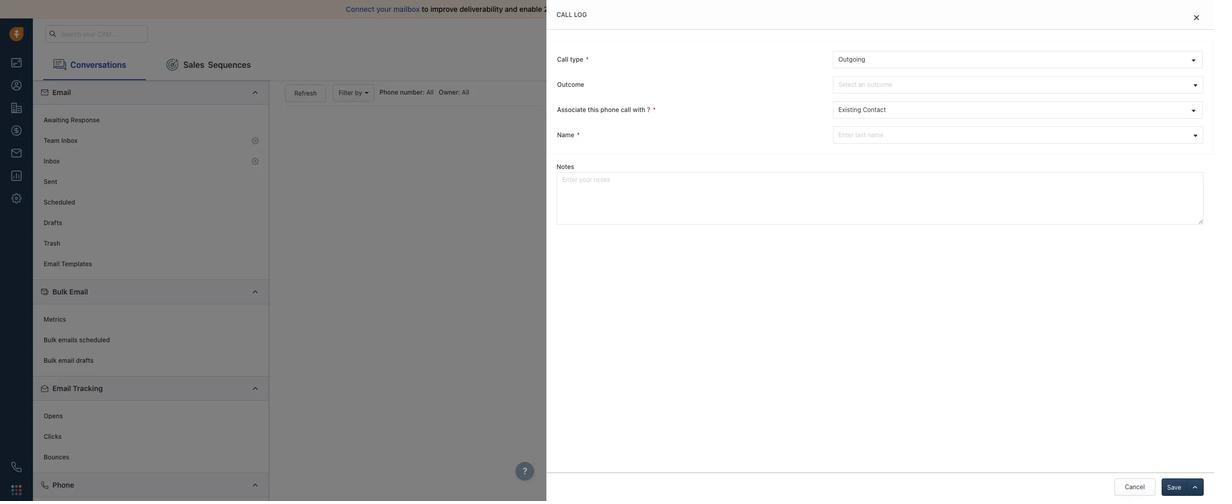 Task type: locate. For each thing, give the bounding box(es) containing it.
enter last name button
[[833, 126, 1204, 144]]

to
[[422, 5, 429, 13]]

0 vertical spatial call
[[621, 106, 632, 114]]

response
[[71, 116, 100, 124]]

cancel button
[[1115, 478, 1156, 496]]

associate this phone call with ?
[[558, 106, 651, 114]]

outgoing
[[839, 56, 866, 63]]

your
[[377, 5, 392, 13]]

outcome
[[558, 81, 585, 88]]

bulk for bulk emails scheduled
[[44, 336, 57, 344]]

all
[[427, 89, 434, 96], [462, 89, 469, 96]]

inbox down team
[[44, 157, 60, 165]]

call inside dialog
[[621, 106, 632, 114]]

0 vertical spatial call
[[557, 11, 573, 19]]

refresh button
[[285, 85, 326, 102]]

1 vertical spatial email
[[58, 357, 74, 365]]

team
[[44, 137, 60, 145]]

existing
[[839, 106, 862, 114]]

filter by button
[[333, 84, 375, 102]]

select
[[839, 81, 857, 88]]

log
[[574, 11, 587, 19]]

save
[[1168, 484, 1182, 491]]

0 horizontal spatial all
[[427, 89, 434, 96]]

call left log
[[557, 11, 573, 19]]

dialog
[[547, 0, 1215, 501]]

1 horizontal spatial phone
[[380, 89, 399, 96]]

clicks
[[44, 433, 62, 441]]

sent link
[[39, 172, 264, 192]]

select an outcome
[[839, 81, 893, 88]]

0 horizontal spatial phone
[[52, 480, 74, 489]]

1 vertical spatial inbox
[[44, 157, 60, 165]]

scheduled
[[79, 336, 110, 344]]

email
[[594, 5, 612, 13], [58, 357, 74, 365]]

add call log button
[[711, 214, 756, 231]]

outcome
[[868, 81, 893, 88]]

inbox right team
[[61, 137, 78, 145]]

enter
[[839, 131, 854, 139]]

Enter your notes text field
[[557, 172, 1205, 225]]

call
[[621, 106, 632, 114], [730, 218, 740, 226]]

call left log
[[730, 218, 740, 226]]

call
[[557, 11, 573, 19], [558, 56, 569, 63]]

2 : from the left
[[459, 89, 461, 96]]

cancel
[[1126, 483, 1146, 491]]

all left the owner
[[427, 89, 434, 96]]

1 vertical spatial call
[[558, 56, 569, 63]]

existing contact link
[[834, 102, 1203, 118]]

existing contact
[[839, 106, 887, 114]]

connect your mailbox link
[[346, 5, 422, 13]]

bulk
[[52, 287, 68, 296], [44, 336, 57, 344], [44, 357, 57, 365]]

dialog containing call log
[[547, 0, 1215, 501]]

email left tracking
[[52, 384, 71, 393]]

1 horizontal spatial all
[[462, 89, 469, 96]]

trash link
[[39, 233, 264, 254]]

bulk down bulk emails scheduled
[[44, 357, 57, 365]]

: right number
[[459, 89, 461, 96]]

call left with
[[621, 106, 632, 114]]

tab list
[[33, 49, 1215, 80]]

all right the owner
[[462, 89, 469, 96]]

: left the owner
[[423, 89, 425, 96]]

phone down bounces
[[52, 480, 74, 489]]

opens
[[44, 412, 63, 420]]

email templates link
[[39, 254, 264, 274]]

awaiting
[[44, 116, 69, 124]]

conversations
[[70, 60, 126, 69]]

templates
[[61, 260, 92, 268]]

1 horizontal spatial call
[[730, 218, 740, 226]]

phone left number
[[380, 89, 399, 96]]

bulk email
[[52, 287, 88, 296]]

inbox link
[[39, 151, 264, 172]]

add call log
[[717, 218, 751, 226]]

1 horizontal spatial :
[[459, 89, 461, 96]]

bounces
[[44, 453, 69, 461]]

inbox
[[61, 137, 78, 145], [44, 157, 60, 165]]

email
[[52, 88, 71, 97], [44, 260, 60, 268], [69, 287, 88, 296], [52, 384, 71, 393]]

trash
[[44, 240, 60, 247]]

email down trash
[[44, 260, 60, 268]]

2 vertical spatial bulk
[[44, 357, 57, 365]]

call type
[[558, 56, 584, 63]]

call for call log
[[557, 11, 573, 19]]

1 vertical spatial phone
[[52, 480, 74, 489]]

call inside button
[[730, 218, 740, 226]]

connect
[[346, 5, 375, 13]]

0 vertical spatial phone
[[380, 89, 399, 96]]

1 horizontal spatial inbox
[[61, 137, 78, 145]]

close image
[[1195, 14, 1200, 21]]

team inbox link
[[39, 131, 264, 151]]

0 vertical spatial bulk
[[52, 287, 68, 296]]

sent
[[44, 178, 57, 186]]

phone
[[380, 89, 399, 96], [52, 480, 74, 489]]

drafts link
[[39, 213, 264, 233]]

email right of
[[594, 5, 612, 13]]

plans
[[1045, 30, 1061, 37]]

0 horizontal spatial inbox
[[44, 157, 60, 165]]

call left the type
[[558, 56, 569, 63]]

email left drafts
[[58, 357, 74, 365]]

0 horizontal spatial call
[[621, 106, 632, 114]]

phone image
[[11, 462, 22, 472]]

0 horizontal spatial :
[[423, 89, 425, 96]]

email for email templates
[[44, 260, 60, 268]]

filter by
[[339, 89, 362, 97]]

1 vertical spatial bulk
[[44, 336, 57, 344]]

explore plans link
[[1015, 27, 1066, 40]]

2-
[[544, 5, 552, 13]]

Search your CRM... text field
[[45, 25, 148, 43]]

outgoing link
[[834, 51, 1203, 68]]

0 vertical spatial email
[[594, 5, 612, 13]]

phone number : all owner : all
[[380, 89, 469, 96]]

bulk up metrics
[[52, 287, 68, 296]]

enter last name
[[839, 131, 884, 139]]

sales sequences link
[[156, 49, 261, 80]]

bulk left emails
[[44, 336, 57, 344]]

opens link
[[39, 406, 264, 427]]

email up awaiting
[[52, 88, 71, 97]]

save button
[[1162, 478, 1187, 496]]

notes
[[557, 163, 575, 171]]

phone
[[601, 106, 620, 114]]

1 horizontal spatial email
[[594, 5, 612, 13]]

sales
[[183, 60, 204, 69]]

1 vertical spatial call
[[730, 218, 740, 226]]

an
[[859, 81, 866, 88]]

clicks link
[[39, 427, 264, 447]]

connect your mailbox to improve deliverability and enable 2-way sync of email conversations.
[[346, 5, 664, 13]]



Task type: vqa. For each thing, say whether or not it's contained in the screenshot.
Profile Picture
no



Task type: describe. For each thing, give the bounding box(es) containing it.
refresh
[[295, 89, 317, 97]]

deliverability
[[460, 5, 503, 13]]

bulk email drafts
[[44, 357, 94, 365]]

sequences
[[208, 60, 251, 69]]

phone element
[[6, 457, 27, 477]]

drafts
[[44, 219, 62, 227]]

2 all from the left
[[462, 89, 469, 96]]

freshworks switcher image
[[11, 485, 22, 495]]

?
[[647, 106, 651, 114]]

by
[[355, 89, 362, 97]]

scheduled
[[44, 199, 75, 206]]

add
[[717, 218, 728, 226]]

explore
[[1021, 30, 1043, 37]]

email tracking
[[52, 384, 103, 393]]

sales sequences
[[183, 60, 251, 69]]

and
[[505, 5, 518, 13]]

associate
[[558, 106, 587, 114]]

0 horizontal spatial email
[[58, 357, 74, 365]]

mailbox
[[394, 5, 420, 13]]

bulk email drafts link
[[39, 350, 264, 371]]

with
[[633, 106, 646, 114]]

bulk for bulk email
[[52, 287, 68, 296]]

call for call type
[[558, 56, 569, 63]]

awaiting response link
[[39, 110, 264, 131]]

tab list containing conversations
[[33, 49, 1215, 80]]

emails
[[58, 336, 78, 344]]

select an outcome button
[[833, 76, 1204, 94]]

bulk emails scheduled
[[44, 336, 110, 344]]

metrics
[[44, 316, 66, 323]]

way
[[552, 5, 565, 13]]

conversations link
[[43, 49, 146, 80]]

log
[[742, 218, 751, 226]]

bounces link
[[39, 447, 264, 468]]

last
[[856, 131, 866, 139]]

explore plans
[[1021, 30, 1061, 37]]

1 : from the left
[[423, 89, 425, 96]]

number
[[400, 89, 423, 96]]

name
[[868, 131, 884, 139]]

tracking
[[73, 384, 103, 393]]

sync
[[567, 5, 583, 13]]

phone for phone number : all owner : all
[[380, 89, 399, 96]]

enable
[[520, 5, 542, 13]]

email templates
[[44, 260, 92, 268]]

filter
[[339, 89, 354, 97]]

email for email tracking
[[52, 384, 71, 393]]

email down "templates"
[[69, 287, 88, 296]]

bulk for bulk email drafts
[[44, 357, 57, 365]]

drafts
[[76, 357, 94, 365]]

metrics link
[[39, 309, 264, 330]]

contact
[[863, 106, 887, 114]]

team inbox
[[44, 137, 78, 145]]

type
[[570, 56, 584, 63]]

bulk emails scheduled link
[[39, 330, 264, 350]]

1 all from the left
[[427, 89, 434, 96]]

name
[[558, 131, 575, 139]]

this
[[588, 106, 599, 114]]

awaiting response
[[44, 116, 100, 124]]

0 vertical spatial inbox
[[61, 137, 78, 145]]

owner
[[439, 89, 459, 96]]

improve
[[431, 5, 458, 13]]

call log
[[557, 11, 587, 19]]

of
[[585, 5, 592, 13]]

conversations.
[[614, 5, 664, 13]]

email for email
[[52, 88, 71, 97]]

phone for phone
[[52, 480, 74, 489]]



